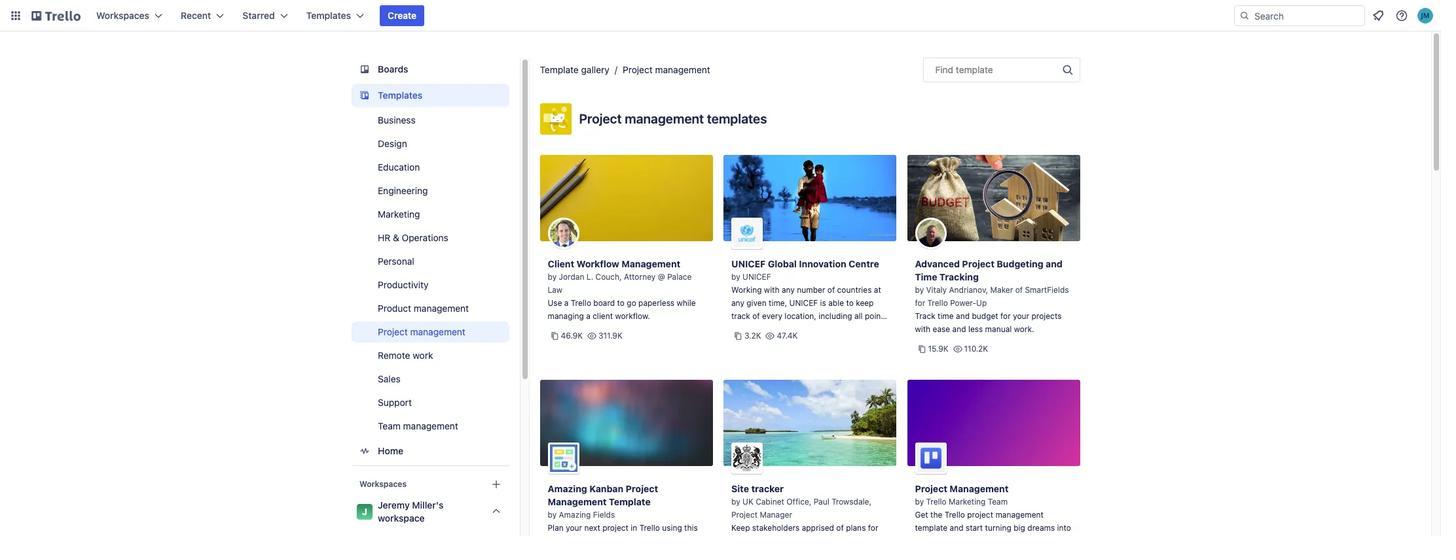 Task type: locate. For each thing, give the bounding box(es) containing it.
1 horizontal spatial management
[[622, 259, 681, 270]]

any up time,
[[782, 286, 795, 295]]

jordan
[[559, 272, 584, 282]]

template down the
[[915, 524, 948, 534]]

1 vertical spatial template
[[609, 497, 651, 508]]

0 horizontal spatial team
[[378, 421, 400, 432]]

0 horizontal spatial your
[[566, 524, 582, 534]]

1 horizontal spatial any
[[782, 286, 795, 295]]

1 horizontal spatial every
[[787, 325, 808, 335]]

location,
[[785, 312, 816, 322]]

next
[[584, 524, 600, 534]]

team up turning
[[988, 498, 1008, 507]]

project inside 'amazing kanban project management template by amazing fields plan your next project in trello using this'
[[626, 484, 658, 495]]

templates
[[707, 111, 767, 126]]

1 vertical spatial your
[[566, 524, 582, 534]]

with inside advanced project budgeting and time tracking by vitaly andrianov, maker of smartfields for trello power-up track time and budget for your projects with ease and less manual work.
[[915, 325, 931, 335]]

budgeting
[[997, 259, 1044, 270]]

1 horizontal spatial project
[[967, 511, 993, 521]]

points
[[865, 312, 888, 322]]

management up "@"
[[622, 259, 681, 270]]

0 vertical spatial templates
[[306, 10, 351, 21]]

trello marketing team image
[[915, 443, 947, 475]]

managing
[[548, 312, 584, 322]]

workflow
[[577, 259, 619, 270]]

@
[[658, 272, 665, 282]]

productivity
[[378, 280, 428, 291]]

manager
[[760, 511, 792, 521]]

for up the track
[[915, 299, 925, 308]]

palace
[[667, 272, 692, 282]]

templates up business
[[378, 90, 422, 101]]

paul
[[814, 498, 830, 507]]

0 vertical spatial marketing
[[378, 209, 420, 220]]

unicef image
[[731, 218, 763, 249]]

home
[[378, 446, 403, 457]]

and left 'less'
[[952, 325, 966, 335]]

1 vertical spatial project management link
[[351, 322, 509, 343]]

3.2k
[[745, 331, 761, 341]]

2 vertical spatial unicef
[[789, 299, 818, 308]]

jeremy miller's workspace
[[378, 500, 443, 525]]

design link
[[351, 134, 509, 155]]

amazing fields image
[[548, 443, 579, 475]]

46.9k
[[561, 331, 583, 341]]

team inside project management by trello marketing team get the trello project management template and start turning big dreams int
[[988, 498, 1008, 507]]

1 horizontal spatial templates
[[378, 90, 422, 101]]

at
[[874, 286, 881, 295]]

0 vertical spatial amazing
[[548, 484, 587, 495]]

projects
[[1032, 312, 1062, 322]]

project up the
[[915, 484, 948, 495]]

remote
[[378, 350, 410, 361]]

1 horizontal spatial with
[[915, 325, 931, 335]]

to left go
[[617, 299, 625, 308]]

0 horizontal spatial project
[[603, 524, 629, 534]]

trello down vitaly
[[928, 299, 948, 308]]

1 horizontal spatial template
[[956, 64, 993, 75]]

jordan l. couch, attorney @ palace law image
[[548, 218, 579, 249]]

l.
[[587, 272, 593, 282]]

by inside advanced project budgeting and time tracking by vitaly andrianov, maker of smartfields for trello power-up track time and budget for your projects with ease and less manual work.
[[915, 286, 924, 295]]

every down time,
[[762, 312, 783, 322]]

2 vertical spatial management
[[548, 497, 607, 508]]

board image
[[357, 62, 372, 77]]

by up working
[[731, 272, 740, 282]]

trello left boards.
[[782, 338, 802, 348]]

back to home image
[[31, 5, 81, 26]]

all
[[854, 312, 863, 322]]

1 horizontal spatial project management
[[623, 64, 710, 75]]

project management link up "project management templates"
[[623, 64, 710, 75]]

every down 'location,'
[[787, 325, 808, 335]]

project management link down the product management link
[[351, 322, 509, 343]]

1 vertical spatial project
[[603, 524, 629, 534]]

1 vertical spatial with
[[915, 325, 931, 335]]

project management up work
[[378, 327, 465, 338]]

dreams
[[1028, 524, 1055, 534]]

project down uk on the right bottom of page
[[731, 511, 758, 521]]

0 horizontal spatial to
[[617, 299, 625, 308]]

workspaces inside popup button
[[96, 10, 149, 21]]

0 vertical spatial template
[[540, 64, 579, 75]]

boards.
[[805, 338, 833, 348]]

template right find
[[956, 64, 993, 75]]

tracking
[[940, 272, 979, 283]]

template up in on the left bottom of the page
[[609, 497, 651, 508]]

project inside project management by trello marketing team get the trello project management template and start turning big dreams int
[[915, 484, 948, 495]]

0 vertical spatial project
[[967, 511, 993, 521]]

to
[[617, 299, 625, 308], [846, 299, 854, 308]]

your
[[1013, 312, 1029, 322], [566, 524, 582, 534]]

trello
[[571, 299, 591, 308], [928, 299, 948, 308], [782, 338, 802, 348], [926, 498, 947, 507], [945, 511, 965, 521], [640, 524, 660, 534]]

project inside 'amazing kanban project management template by amazing fields plan your next project in trello using this'
[[603, 524, 629, 534]]

budget
[[972, 312, 998, 322]]

ease
[[933, 325, 950, 335]]

of inside site tracker by uk cabinet office, paul trowsdale, project manager keep stakeholders apprised of plans for
[[836, 524, 844, 534]]

project
[[967, 511, 993, 521], [603, 524, 629, 534]]

trello up managing
[[571, 299, 591, 308]]

team down "support" on the bottom left of the page
[[378, 421, 400, 432]]

board
[[594, 299, 615, 308]]

1 vertical spatial team
[[988, 498, 1008, 507]]

1 horizontal spatial to
[[846, 299, 854, 308]]

1 horizontal spatial team
[[988, 498, 1008, 507]]

is
[[820, 299, 826, 308]]

for up the manual
[[1001, 312, 1011, 322]]

tracker
[[751, 484, 784, 495]]

by inside client workflow management by jordan l. couch, attorney @ palace law use a trello board to go paperless while managing a client workflow.
[[548, 272, 557, 282]]

110.2k
[[964, 344, 988, 354]]

project up tracking
[[962, 259, 995, 270]]

marketing link
[[351, 204, 509, 225]]

project inside site tracker by uk cabinet office, paul trowsdale, project manager keep stakeholders apprised of plans for
[[731, 511, 758, 521]]

1 vertical spatial unicef
[[743, 272, 771, 282]]

education
[[378, 162, 420, 173]]

workflow.
[[615, 312, 650, 322]]

2 horizontal spatial for
[[1001, 312, 1011, 322]]

management up start
[[950, 484, 1009, 495]]

keep
[[856, 299, 874, 308]]

project
[[623, 64, 653, 75], [579, 111, 622, 126], [962, 259, 995, 270], [378, 327, 407, 338], [626, 484, 658, 495], [915, 484, 948, 495], [731, 511, 758, 521]]

1 vertical spatial amazing
[[559, 511, 591, 521]]

every
[[762, 312, 783, 322], [787, 325, 808, 335]]

marketing
[[378, 209, 420, 220], [949, 498, 986, 507]]

important
[[810, 325, 846, 335]]

with
[[764, 286, 780, 295], [915, 325, 931, 335]]

templates inside dropdown button
[[306, 10, 351, 21]]

1 to from the left
[[617, 299, 625, 308]]

1 vertical spatial project management
[[378, 327, 465, 338]]

1 vertical spatial workspaces
[[359, 480, 406, 490]]

and left start
[[950, 524, 964, 534]]

0 horizontal spatial for
[[868, 524, 878, 534]]

use
[[548, 299, 562, 308]]

with down the track
[[915, 325, 931, 335]]

0 vertical spatial unicef
[[731, 259, 766, 270]]

law
[[548, 286, 562, 295]]

0 vertical spatial your
[[1013, 312, 1029, 322]]

project management up "project management templates"
[[623, 64, 710, 75]]

template inside 'amazing kanban project management template by amazing fields plan your next project in trello using this'
[[609, 497, 651, 508]]

0 horizontal spatial templates
[[306, 10, 351, 21]]

amazing
[[548, 484, 587, 495], [559, 511, 591, 521]]

project down fields
[[603, 524, 629, 534]]

1 horizontal spatial marketing
[[949, 498, 986, 507]]

a right use
[[564, 299, 569, 308]]

any up the 'track' at the bottom of page
[[731, 299, 744, 308]]

0 horizontal spatial project management
[[378, 327, 465, 338]]

by up law
[[548, 272, 557, 282]]

your inside 'amazing kanban project management template by amazing fields plan your next project in trello using this'
[[566, 524, 582, 534]]

management
[[622, 259, 681, 270], [950, 484, 1009, 495], [548, 497, 607, 508]]

unicef global innovation centre by unicef working with any number of countries at any given time, unicef is able to keep track of every location, including all points of contact and every important document, on dedicated trello boards.
[[731, 259, 888, 348]]

0 vertical spatial for
[[915, 299, 925, 308]]

trello right in on the left bottom of the page
[[640, 524, 660, 534]]

1 vertical spatial template
[[915, 524, 948, 534]]

time
[[938, 312, 954, 322]]

find template
[[935, 64, 993, 75]]

marketing up '&'
[[378, 209, 420, 220]]

given
[[747, 299, 767, 308]]

1 vertical spatial management
[[950, 484, 1009, 495]]

by left uk on the right bottom of page
[[731, 498, 740, 507]]

management inside client workflow management by jordan l. couch, attorney @ palace law use a trello board to go paperless while managing a client workflow.
[[622, 259, 681, 270]]

0 vertical spatial workspaces
[[96, 10, 149, 21]]

1 vertical spatial every
[[787, 325, 808, 335]]

2 to from the left
[[846, 299, 854, 308]]

project management templates
[[579, 111, 767, 126]]

project right kanban
[[626, 484, 658, 495]]

hr & operations link
[[351, 228, 509, 249]]

1 horizontal spatial project management link
[[623, 64, 710, 75]]

of right the maker
[[1015, 286, 1023, 295]]

0 vertical spatial a
[[564, 299, 569, 308]]

contact
[[741, 325, 769, 335]]

by up plan at the left
[[548, 511, 557, 521]]

of up able
[[828, 286, 835, 295]]

team
[[378, 421, 400, 432], [988, 498, 1008, 507]]

0 vertical spatial team
[[378, 421, 400, 432]]

0 horizontal spatial template
[[540, 64, 579, 75]]

1 vertical spatial a
[[586, 312, 591, 322]]

template gallery
[[540, 64, 610, 75]]

0 horizontal spatial management
[[548, 497, 607, 508]]

1 vertical spatial marketing
[[949, 498, 986, 507]]

fields
[[593, 511, 615, 521]]

for right 'plans'
[[868, 524, 878, 534]]

1 vertical spatial any
[[731, 299, 744, 308]]

the
[[931, 511, 943, 521]]

site
[[731, 484, 749, 495]]

0 vertical spatial any
[[782, 286, 795, 295]]

engineering link
[[351, 181, 509, 202]]

management up fields
[[548, 497, 607, 508]]

and up dedicated
[[771, 325, 785, 335]]

0 horizontal spatial workspaces
[[96, 10, 149, 21]]

to right able
[[846, 299, 854, 308]]

workspaces button
[[88, 5, 170, 26]]

client
[[548, 259, 574, 270]]

of inside advanced project budgeting and time tracking by vitaly andrianov, maker of smartfields for trello power-up track time and budget for your projects with ease and less manual work.
[[1015, 286, 1023, 295]]

template board image
[[357, 88, 372, 103]]

0 vertical spatial project management link
[[623, 64, 710, 75]]

0 horizontal spatial with
[[764, 286, 780, 295]]

311.9k
[[598, 331, 623, 341]]

0 horizontal spatial project management link
[[351, 322, 509, 343]]

hr
[[378, 232, 390, 244]]

workspaces
[[96, 10, 149, 21], [359, 480, 406, 490]]

templates right starred dropdown button
[[306, 10, 351, 21]]

of left 'plans'
[[836, 524, 844, 534]]

project up start
[[967, 511, 993, 521]]

miller's
[[412, 500, 443, 511]]

template
[[956, 64, 993, 75], [915, 524, 948, 534]]

1 horizontal spatial template
[[609, 497, 651, 508]]

amazing up next
[[559, 511, 591, 521]]

1 horizontal spatial your
[[1013, 312, 1029, 322]]

big
[[1014, 524, 1025, 534]]

0 horizontal spatial template
[[915, 524, 948, 534]]

0 vertical spatial management
[[622, 259, 681, 270]]

a left 'client'
[[586, 312, 591, 322]]

0 horizontal spatial a
[[564, 299, 569, 308]]

by
[[548, 272, 557, 282], [731, 272, 740, 282], [915, 286, 924, 295], [731, 498, 740, 507], [915, 498, 924, 507], [548, 511, 557, 521]]

0 vertical spatial with
[[764, 286, 780, 295]]

your up work.
[[1013, 312, 1029, 322]]

for inside site tracker by uk cabinet office, paul trowsdale, project manager keep stakeholders apprised of plans for
[[868, 524, 878, 534]]

&
[[393, 232, 399, 244]]

0 horizontal spatial marketing
[[378, 209, 420, 220]]

template left gallery at the left top of page
[[540, 64, 579, 75]]

your left next
[[566, 524, 582, 534]]

less
[[968, 325, 983, 335]]

0 horizontal spatial every
[[762, 312, 783, 322]]

amazing down amazing fields icon
[[548, 484, 587, 495]]

by down time
[[915, 286, 924, 295]]

by up get
[[915, 498, 924, 507]]

2 horizontal spatial management
[[950, 484, 1009, 495]]

and
[[1046, 259, 1063, 270], [956, 312, 970, 322], [771, 325, 785, 335], [952, 325, 966, 335], [950, 524, 964, 534]]

2 vertical spatial for
[[868, 524, 878, 534]]

a
[[564, 299, 569, 308], [586, 312, 591, 322]]

create
[[388, 10, 417, 21]]

marketing up start
[[949, 498, 986, 507]]

global
[[768, 259, 797, 270]]

0 horizontal spatial any
[[731, 299, 744, 308]]

trello inside 'amazing kanban project management template by amazing fields plan your next project in trello using this'
[[640, 524, 660, 534]]

with up time,
[[764, 286, 780, 295]]

to inside client workflow management by jordan l. couch, attorney @ palace law use a trello board to go paperless while managing a client workflow.
[[617, 299, 625, 308]]

project inside project management by trello marketing team get the trello project management template and start turning big dreams int
[[967, 511, 993, 521]]

innovation
[[799, 259, 846, 270]]

0 vertical spatial template
[[956, 64, 993, 75]]



Task type: describe. For each thing, give the bounding box(es) containing it.
home image
[[357, 444, 372, 460]]

jeremy
[[378, 500, 409, 511]]

uk cabinet office, paul trowsdale, project manager image
[[731, 443, 763, 475]]

including
[[819, 312, 852, 322]]

trello inside client workflow management by jordan l. couch, attorney @ palace law use a trello board to go paperless while managing a client workflow.
[[571, 299, 591, 308]]

on
[[731, 338, 741, 348]]

up
[[976, 299, 987, 308]]

education link
[[351, 157, 509, 178]]

management inside 'amazing kanban project management template by amazing fields plan your next project in trello using this'
[[548, 497, 607, 508]]

and down power-
[[956, 312, 970, 322]]

in
[[631, 524, 637, 534]]

centre
[[849, 259, 879, 270]]

sales link
[[351, 369, 509, 390]]

1 vertical spatial templates
[[378, 90, 422, 101]]

trello inside advanced project budgeting and time tracking by vitaly andrianov, maker of smartfields for trello power-up track time and budget for your projects with ease and less manual work.
[[928, 299, 948, 308]]

team management
[[378, 421, 458, 432]]

business
[[378, 115, 415, 126]]

product
[[378, 303, 411, 314]]

of up on on the bottom right
[[731, 325, 739, 335]]

personal link
[[351, 251, 509, 272]]

marketing inside project management by trello marketing team get the trello project management template and start turning big dreams int
[[949, 498, 986, 507]]

0 vertical spatial every
[[762, 312, 783, 322]]

1 horizontal spatial a
[[586, 312, 591, 322]]

15.9k
[[928, 344, 949, 354]]

get
[[915, 511, 928, 521]]

project right project management icon
[[579, 111, 622, 126]]

operations
[[401, 232, 448, 244]]

plans
[[846, 524, 866, 534]]

paperless
[[639, 299, 675, 308]]

remote work link
[[351, 346, 509, 367]]

with inside unicef global innovation centre by unicef working with any number of countries at any given time, unicef is able to keep track of every location, including all points of contact and every important document, on dedicated trello boards.
[[764, 286, 780, 295]]

project management icon image
[[540, 103, 571, 135]]

project up remote
[[378, 327, 407, 338]]

Search field
[[1250, 6, 1365, 26]]

open information menu image
[[1395, 9, 1409, 22]]

work
[[412, 350, 433, 361]]

and inside unicef global innovation centre by unicef working with any number of countries at any given time, unicef is able to keep track of every location, including all points of contact and every important document, on dedicated trello boards.
[[771, 325, 785, 335]]

recent
[[181, 10, 211, 21]]

plan
[[548, 524, 564, 534]]

support
[[378, 397, 412, 409]]

search image
[[1240, 10, 1250, 21]]

advanced project budgeting and time tracking by vitaly andrianov, maker of smartfields for trello power-up track time and budget for your projects with ease and less manual work.
[[915, 259, 1069, 335]]

management inside project management by trello marketing team get the trello project management template and start turning big dreams int
[[996, 511, 1044, 521]]

trowsdale,
[[832, 498, 872, 507]]

recent button
[[173, 5, 232, 26]]

gallery
[[581, 64, 610, 75]]

template gallery link
[[540, 64, 610, 75]]

product management link
[[351, 299, 509, 320]]

create a workspace image
[[488, 477, 504, 493]]

vitaly
[[926, 286, 947, 295]]

apprised
[[802, 524, 834, 534]]

find
[[935, 64, 954, 75]]

track
[[915, 312, 936, 322]]

team management link
[[351, 416, 509, 437]]

time
[[915, 272, 937, 283]]

starred
[[242, 10, 275, 21]]

sales
[[378, 374, 400, 385]]

1 vertical spatial for
[[1001, 312, 1011, 322]]

engineering
[[378, 185, 428, 196]]

site tracker by uk cabinet office, paul trowsdale, project manager keep stakeholders apprised of plans for
[[731, 484, 878, 537]]

productivity link
[[351, 275, 509, 296]]

by inside 'amazing kanban project management template by amazing fields plan your next project in trello using this'
[[548, 511, 557, 521]]

template inside project management by trello marketing team get the trello project management template and start turning big dreams int
[[915, 524, 948, 534]]

create button
[[380, 5, 424, 26]]

design
[[378, 138, 407, 149]]

to inside unicef global innovation centre by unicef working with any number of countries at any given time, unicef is able to keep track of every location, including all points of contact and every important document, on dedicated trello boards.
[[846, 299, 854, 308]]

project right gallery at the left top of page
[[623, 64, 653, 75]]

while
[[677, 299, 696, 308]]

templates button
[[298, 5, 372, 26]]

personal
[[378, 256, 414, 267]]

by inside project management by trello marketing team get the trello project management template and start turning big dreams int
[[915, 498, 924, 507]]

47.4k
[[777, 331, 798, 341]]

amazing kanban project management template by amazing fields plan your next project in trello using this
[[548, 484, 698, 537]]

stakeholders
[[752, 524, 800, 534]]

using
[[662, 524, 682, 534]]

power-
[[950, 299, 976, 308]]

cabinet
[[756, 498, 784, 507]]

andrianov,
[[949, 286, 988, 295]]

trello right the
[[945, 511, 965, 521]]

your inside advanced project budgeting and time tracking by vitaly andrianov, maker of smartfields for trello power-up track time and budget for your projects with ease and less manual work.
[[1013, 312, 1029, 322]]

0 notifications image
[[1371, 8, 1386, 24]]

countries
[[837, 286, 872, 295]]

by inside site tracker by uk cabinet office, paul trowsdale, project manager keep stakeholders apprised of plans for
[[731, 498, 740, 507]]

jeremy miller (jeremymiller198) image
[[1418, 8, 1433, 24]]

go
[[627, 299, 636, 308]]

marketing inside 'link'
[[378, 209, 420, 220]]

management inside project management by trello marketing team get the trello project management template and start turning big dreams int
[[950, 484, 1009, 495]]

start
[[966, 524, 983, 534]]

Find template field
[[923, 58, 1080, 83]]

1 horizontal spatial workspaces
[[359, 480, 406, 490]]

project management by trello marketing team get the trello project management template and start turning big dreams int
[[915, 484, 1071, 537]]

client
[[593, 312, 613, 322]]

this
[[684, 524, 698, 534]]

primary element
[[0, 0, 1441, 31]]

remote work
[[378, 350, 433, 361]]

able
[[828, 299, 844, 308]]

vitaly andrianov, maker of smartfields for trello power-up image
[[915, 218, 947, 249]]

trello inside unicef global innovation centre by unicef working with any number of countries at any given time, unicef is able to keep track of every location, including all points of contact and every important document, on dedicated trello boards.
[[782, 338, 802, 348]]

j
[[362, 507, 367, 518]]

by inside unicef global innovation centre by unicef working with any number of countries at any given time, unicef is able to keep track of every location, including all points of contact and every important document, on dedicated trello boards.
[[731, 272, 740, 282]]

and up smartfields
[[1046, 259, 1063, 270]]

templates link
[[351, 84, 509, 107]]

starred button
[[235, 5, 296, 26]]

trello up the
[[926, 498, 947, 507]]

project inside advanced project budgeting and time tracking by vitaly andrianov, maker of smartfields for trello power-up track time and budget for your projects with ease and less manual work.
[[962, 259, 995, 270]]

and inside project management by trello marketing team get the trello project management template and start turning big dreams int
[[950, 524, 964, 534]]

product management
[[378, 303, 469, 314]]

turning
[[985, 524, 1012, 534]]

couch,
[[596, 272, 622, 282]]

switch to… image
[[9, 9, 22, 22]]

template inside 'field'
[[956, 64, 993, 75]]

number
[[797, 286, 825, 295]]

dedicated
[[743, 338, 780, 348]]

1 horizontal spatial for
[[915, 299, 925, 308]]

time,
[[769, 299, 787, 308]]

attorney
[[624, 272, 656, 282]]

of down given
[[752, 312, 760, 322]]

0 vertical spatial project management
[[623, 64, 710, 75]]

business link
[[351, 110, 509, 131]]



Task type: vqa. For each thing, say whether or not it's contained in the screenshot.


